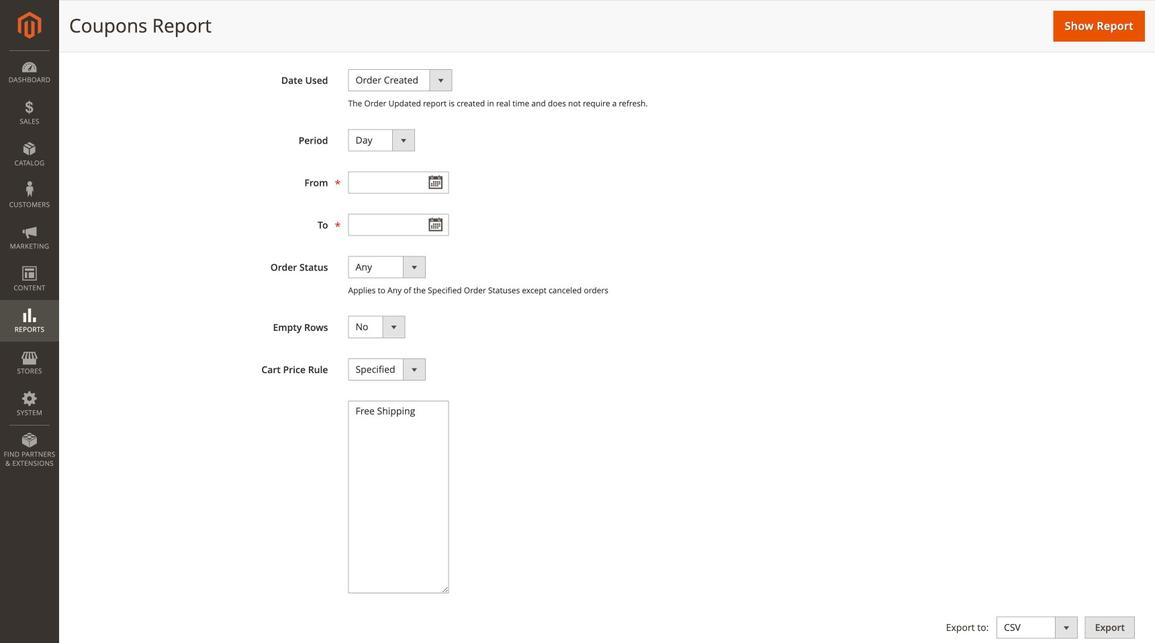 Task type: describe. For each thing, give the bounding box(es) containing it.
magento admin panel image
[[18, 11, 41, 39]]



Task type: locate. For each thing, give the bounding box(es) containing it.
None text field
[[348, 171, 449, 194]]

menu bar
[[0, 50, 59, 475]]

None text field
[[348, 214, 449, 236]]



